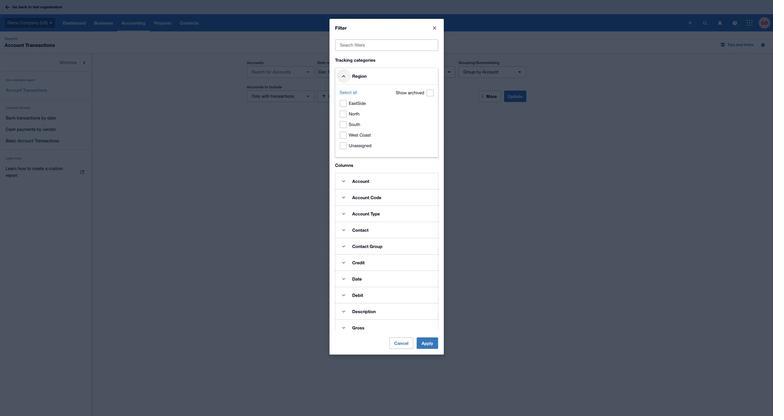 Task type: vqa. For each thing, say whether or not it's contained in the screenshot.
formats
yes



Task type: describe. For each thing, give the bounding box(es) containing it.
code
[[371, 195, 381, 200]]

co button
[[759, 14, 773, 31]]

select all
[[340, 90, 357, 95]]

accounts for accounts
[[247, 60, 264, 65]]

transactions for reports account transactions
[[25, 42, 55, 48]]

more button
[[478, 91, 501, 102]]

bank
[[6, 115, 16, 120]]

more
[[486, 94, 497, 99]]

(us)
[[40, 20, 48, 25]]

company
[[20, 20, 39, 25]]

account inside reports account transactions
[[5, 42, 24, 48]]

by inside popup button
[[477, 69, 481, 74]]

expand image for debit
[[338, 290, 349, 301]]

close image
[[429, 22, 440, 34]]

expand image for credit
[[338, 257, 349, 268]]

tracking categories
[[335, 58, 376, 63]]

columns
[[335, 163, 353, 168]]

common formats
[[6, 106, 30, 109]]

cancel
[[394, 341, 409, 346]]

contact for contact
[[352, 228, 369, 233]]

only
[[252, 94, 260, 99]]

demo
[[7, 20, 19, 25]]

gross
[[352, 325, 364, 331]]

go
[[12, 5, 17, 9]]

group inside filter dialog
[[370, 244, 382, 249]]

date for date
[[352, 276, 362, 282]]

date
[[47, 115, 56, 120]]

include
[[269, 85, 282, 89]]

contact group
[[352, 244, 382, 249]]

0 horizontal spatial transactions
[[17, 115, 40, 120]]

learn for learn how to create a custom report
[[6, 166, 17, 171]]

date range : this month
[[317, 60, 358, 65]]

reports account transactions
[[5, 37, 55, 48]]

with
[[262, 94, 270, 99]]

Select start date field
[[318, 67, 346, 77]]

co
[[761, 20, 768, 25]]

account left code
[[352, 195, 369, 200]]

expand image for account type
[[338, 208, 349, 220]]

description
[[352, 309, 376, 314]]

formats
[[20, 106, 30, 109]]

vendor
[[43, 127, 56, 132]]

categories
[[354, 58, 376, 63]]

a
[[45, 166, 47, 171]]

basic
[[6, 138, 16, 143]]

filter button
[[317, 91, 385, 102]]

date for date range : this month
[[317, 60, 326, 65]]

month
[[347, 61, 358, 65]]

:
[[337, 60, 338, 65]]

contact for contact group
[[352, 244, 369, 249]]

expand image for account
[[338, 176, 349, 187]]

organisation
[[40, 5, 62, 9]]

learn for learn more
[[6, 157, 14, 160]]

by for date
[[41, 115, 46, 120]]

account transactions
[[6, 88, 47, 93]]

west coast
[[349, 133, 371, 138]]

west
[[349, 133, 358, 138]]

demo company (us)
[[7, 20, 48, 25]]

filter dialog
[[329, 19, 444, 416]]

this
[[339, 61, 346, 65]]

standard
[[13, 78, 25, 82]]

reports
[[5, 37, 18, 41]]

minimize
[[60, 60, 77, 65]]

account left type
[[352, 211, 369, 216]]

tracking
[[335, 58, 353, 63]]

expand image for description
[[338, 306, 349, 317]]

show
[[396, 90, 407, 95]]

update button
[[504, 91, 526, 102]]

and
[[736, 42, 743, 47]]

account up account code
[[352, 179, 369, 184]]

south
[[349, 122, 360, 127]]

learn how to create a custom report link
[[0, 163, 91, 181]]

demo company (us) button
[[0, 14, 59, 31]]

apply button
[[417, 338, 438, 349]]

region
[[352, 74, 367, 79]]

archived
[[408, 90, 424, 95]]

xero
[[6, 78, 12, 82]]

coast
[[360, 133, 371, 138]]

expand image for date
[[338, 273, 349, 285]]

co banner
[[0, 0, 773, 31]]

to for go back to last organisation
[[28, 5, 32, 9]]

learn more
[[6, 157, 22, 160]]



Task type: locate. For each thing, give the bounding box(es) containing it.
back
[[18, 5, 27, 9]]

report inside learn how to create a custom report
[[6, 173, 17, 178]]

5 expand image from the top
[[338, 322, 349, 334]]

0 vertical spatial date
[[317, 60, 326, 65]]

learn down learn more on the left
[[6, 166, 17, 171]]

basic account transactions link
[[0, 135, 91, 147]]

expand image left account type
[[338, 208, 349, 220]]

transactions inside account transactions link
[[23, 88, 47, 93]]

4 expand image from the top
[[338, 306, 349, 317]]

0 vertical spatial group
[[463, 69, 475, 74]]

account inside popup button
[[482, 69, 498, 74]]

1 expand image from the top
[[338, 224, 349, 236]]

accounts up accounts to include
[[247, 60, 264, 65]]

by for vendor
[[37, 127, 42, 132]]

transactions inside basic account transactions link
[[35, 138, 59, 143]]

custom
[[49, 166, 63, 171]]

0 vertical spatial transactions
[[271, 94, 294, 99]]

expand image
[[338, 224, 349, 236], [338, 241, 349, 252], [338, 273, 349, 285], [338, 306, 349, 317], [338, 322, 349, 334]]

accounts
[[247, 60, 264, 65], [247, 85, 264, 89]]

basic account transactions
[[6, 138, 59, 143]]

0 vertical spatial transactions
[[25, 42, 55, 48]]

svg image left go
[[5, 5, 9, 9]]

group
[[463, 69, 475, 74], [370, 244, 382, 249]]

cash payments by vendor
[[6, 127, 56, 132]]

0 vertical spatial learn
[[6, 157, 14, 160]]

1 expand image from the top
[[338, 176, 349, 187]]

1 vertical spatial learn
[[6, 166, 17, 171]]

0 horizontal spatial report
[[6, 173, 17, 178]]

group by account
[[463, 69, 498, 74]]

1 vertical spatial by
[[41, 115, 46, 120]]

cancel button
[[389, 338, 413, 349]]

1 contact from the top
[[352, 228, 369, 233]]

1 vertical spatial to
[[265, 85, 268, 89]]

to left include
[[265, 85, 268, 89]]

xero standard report
[[6, 78, 35, 82]]

accounts for accounts to include
[[247, 85, 264, 89]]

transactions inside reports account transactions
[[25, 42, 55, 48]]

Select end date field
[[346, 67, 374, 77]]

0 vertical spatial report
[[26, 78, 35, 82]]

tips and tricks button
[[717, 40, 757, 49]]

1 horizontal spatial date
[[352, 276, 362, 282]]

2 vertical spatial to
[[27, 166, 31, 171]]

transactions for basic account transactions
[[35, 138, 59, 143]]

select all button
[[340, 89, 357, 96]]

expand image for contact group
[[338, 241, 349, 252]]

2 vertical spatial transactions
[[35, 138, 59, 143]]

report up account transactions
[[26, 78, 35, 82]]

account
[[5, 42, 24, 48], [482, 69, 498, 74], [6, 88, 22, 93], [18, 138, 34, 143], [352, 179, 369, 184], [352, 195, 369, 200], [352, 211, 369, 216]]

north
[[349, 112, 360, 116]]

0 vertical spatial by
[[477, 69, 481, 74]]

2 expand image from the top
[[338, 192, 349, 203]]

debit
[[352, 293, 363, 298]]

account down the reports link
[[5, 42, 24, 48]]

date up debit
[[352, 276, 362, 282]]

0 vertical spatial to
[[28, 5, 32, 9]]

select
[[340, 90, 352, 95]]

to
[[28, 5, 32, 9], [265, 85, 268, 89], [27, 166, 31, 171]]

2 expand image from the top
[[338, 241, 349, 252]]

transactions down formats
[[17, 115, 40, 120]]

filter inside dialog
[[335, 25, 347, 31]]

by left vendor
[[37, 127, 42, 132]]

last
[[33, 5, 39, 9]]

all
[[353, 90, 357, 95]]

Search filters field
[[335, 40, 438, 51]]

svg image
[[747, 20, 753, 26], [703, 21, 707, 25], [718, 21, 722, 25], [733, 21, 737, 25], [689, 21, 692, 25]]

minimize button
[[0, 57, 91, 68]]

svg image right (us)
[[49, 22, 52, 24]]

account type
[[352, 211, 380, 216]]

transactions up the minimize button
[[25, 42, 55, 48]]

contact down account type
[[352, 228, 369, 233]]

transactions
[[25, 42, 55, 48], [23, 88, 47, 93], [35, 138, 59, 143]]

account down payments
[[18, 138, 34, 143]]

svg image inside demo company (us) popup button
[[49, 22, 52, 24]]

to inside co banner
[[28, 5, 32, 9]]

expand image down columns
[[338, 176, 349, 187]]

account transactions link
[[0, 85, 91, 96]]

eastside
[[349, 101, 366, 106]]

1 horizontal spatial group
[[463, 69, 475, 74]]

expand image left credit
[[338, 257, 349, 268]]

reports link
[[2, 36, 20, 42]]

to inside learn how to create a custom report
[[27, 166, 31, 171]]

cash
[[6, 127, 16, 132]]

1 learn from the top
[[6, 157, 14, 160]]

transactions down xero standard report
[[23, 88, 47, 93]]

svg image
[[5, 5, 9, 9], [49, 22, 52, 24]]

1 vertical spatial transactions
[[23, 88, 47, 93]]

1 accounts from the top
[[247, 60, 264, 65]]

date inside filter dialog
[[352, 276, 362, 282]]

account down grouping/summarizing
[[482, 69, 498, 74]]

to for learn how to create a custom report
[[27, 166, 31, 171]]

to left last
[[28, 5, 32, 9]]

report down learn more on the left
[[6, 173, 17, 178]]

by down grouping/summarizing
[[477, 69, 481, 74]]

3 expand image from the top
[[338, 208, 349, 220]]

account down xero
[[6, 88, 22, 93]]

filter
[[335, 25, 347, 31], [329, 94, 339, 99]]

2 learn from the top
[[6, 166, 17, 171]]

1 horizontal spatial transactions
[[271, 94, 294, 99]]

how
[[18, 166, 26, 171]]

only with transactions
[[252, 94, 294, 99]]

more
[[15, 157, 22, 160]]

create
[[32, 166, 44, 171]]

1 vertical spatial report
[[6, 173, 17, 178]]

filter inside button
[[329, 94, 339, 99]]

1 vertical spatial filter
[[329, 94, 339, 99]]

expand image
[[338, 176, 349, 187], [338, 192, 349, 203], [338, 208, 349, 220], [338, 257, 349, 268], [338, 290, 349, 301]]

1 horizontal spatial svg image
[[49, 22, 52, 24]]

1 vertical spatial contact
[[352, 244, 369, 249]]

2 accounts from the top
[[247, 85, 264, 89]]

expand image left debit
[[338, 290, 349, 301]]

date
[[317, 60, 326, 65], [352, 276, 362, 282]]

apply
[[422, 341, 433, 346]]

0 vertical spatial filter
[[335, 25, 347, 31]]

contact up credit
[[352, 244, 369, 249]]

expand image for gross
[[338, 322, 349, 334]]

grouping/summarizing
[[459, 60, 500, 65]]

1 vertical spatial svg image
[[49, 22, 52, 24]]

bank transactions by date link
[[0, 112, 91, 124]]

4 expand image from the top
[[338, 257, 349, 268]]

2 contact from the top
[[352, 244, 369, 249]]

tricks
[[744, 42, 754, 47]]

tips and tricks
[[728, 42, 754, 47]]

1 vertical spatial group
[[370, 244, 382, 249]]

learn inside learn how to create a custom report
[[6, 166, 17, 171]]

common
[[6, 106, 19, 109]]

transactions
[[271, 94, 294, 99], [17, 115, 40, 120]]

0 horizontal spatial group
[[370, 244, 382, 249]]

payments
[[17, 127, 36, 132]]

transactions inside popup button
[[271, 94, 294, 99]]

transactions down cash payments by vendor link
[[35, 138, 59, 143]]

show archived
[[396, 90, 424, 95]]

contact
[[352, 228, 369, 233], [352, 244, 369, 249]]

unassigned
[[349, 143, 372, 148]]

range
[[327, 60, 337, 65]]

expand image for account code
[[338, 192, 349, 203]]

bank transactions by date
[[6, 115, 56, 120]]

0 vertical spatial contact
[[352, 228, 369, 233]]

1 horizontal spatial report
[[26, 78, 35, 82]]

1 vertical spatial accounts
[[247, 85, 264, 89]]

to right how in the top of the page
[[27, 166, 31, 171]]

learn how to create a custom report
[[6, 166, 63, 178]]

group inside popup button
[[463, 69, 475, 74]]

by left date
[[41, 115, 46, 120]]

1 vertical spatial transactions
[[17, 115, 40, 120]]

by
[[477, 69, 481, 74], [41, 115, 46, 120], [37, 127, 42, 132]]

5 expand image from the top
[[338, 290, 349, 301]]

0 horizontal spatial svg image
[[5, 5, 9, 9]]

learn left more
[[6, 157, 14, 160]]

tips
[[728, 42, 735, 47]]

only with transactions button
[[247, 91, 315, 102]]

credit
[[352, 260, 365, 265]]

go back to last organisation
[[12, 5, 62, 9]]

expand image for contact
[[338, 224, 349, 236]]

learn
[[6, 157, 14, 160], [6, 166, 17, 171]]

0 vertical spatial svg image
[[5, 5, 9, 9]]

update
[[508, 94, 523, 99]]

3 expand image from the top
[[338, 273, 349, 285]]

go back to last organisation link
[[3, 2, 66, 12]]

transactions down include
[[271, 94, 294, 99]]

1 vertical spatial date
[[352, 276, 362, 282]]

date left range
[[317, 60, 326, 65]]

svg image inside go back to last organisation link
[[5, 5, 9, 9]]

type
[[371, 211, 380, 216]]

0 horizontal spatial date
[[317, 60, 326, 65]]

report
[[26, 78, 35, 82], [6, 173, 17, 178]]

collapse image
[[338, 70, 349, 82]]

0 vertical spatial accounts
[[247, 60, 264, 65]]

expand image left account code
[[338, 192, 349, 203]]

2 vertical spatial by
[[37, 127, 42, 132]]

account code
[[352, 195, 381, 200]]

accounts to include
[[247, 85, 282, 89]]

group by account button
[[459, 66, 526, 78]]

cash payments by vendor link
[[0, 124, 91, 135]]

accounts up only
[[247, 85, 264, 89]]



